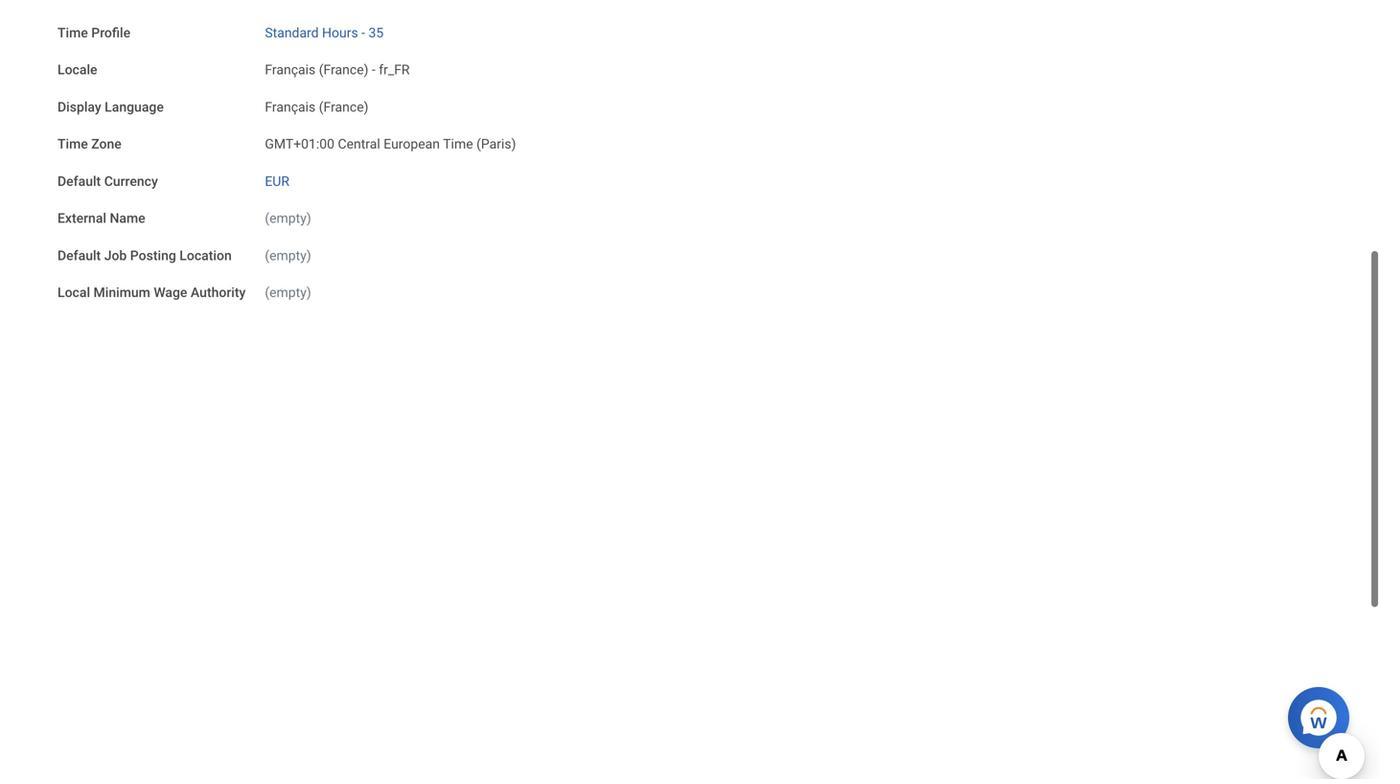 Task type: describe. For each thing, give the bounding box(es) containing it.
eur
[[265, 173, 289, 189]]

default job posting location
[[58, 248, 232, 263]]

time profile
[[58, 25, 130, 41]]

français (france) element
[[265, 95, 369, 115]]

time left the (paris)
[[443, 136, 473, 152]]

- for fr_fr
[[372, 62, 376, 78]]

wage
[[154, 285, 187, 301]]

fr_fr
[[379, 62, 410, 78]]

français (france)
[[265, 99, 369, 115]]

gmt+01:00
[[265, 136, 335, 152]]

job
[[104, 248, 127, 263]]

- for 35
[[362, 25, 365, 41]]

gmt+01:00 central european time (paris)
[[265, 136, 516, 152]]

display language
[[58, 99, 164, 115]]

français (france) - fr_fr
[[265, 62, 410, 78]]

eur link
[[265, 169, 289, 189]]

posting
[[130, 248, 176, 263]]

local
[[58, 285, 90, 301]]

profile
[[91, 25, 130, 41]]

35
[[369, 25, 384, 41]]

workday assistant region
[[1288, 680, 1357, 749]]

(france) for français (france) - fr_fr
[[319, 62, 369, 78]]

time zone
[[58, 136, 122, 152]]

central
[[338, 136, 380, 152]]

gmt+01:00 central european time (paris) element
[[265, 132, 516, 152]]

time for time zone
[[58, 136, 88, 152]]

(france) for français (france)
[[319, 99, 369, 115]]

display
[[58, 99, 101, 115]]

default for default currency
[[58, 173, 101, 189]]

local minimum wage authority
[[58, 285, 246, 301]]

default for default job posting location
[[58, 248, 101, 263]]

standard hours - 35 link
[[265, 21, 384, 41]]



Task type: vqa. For each thing, say whether or not it's contained in the screenshot.
first Default from the bottom of the page
yes



Task type: locate. For each thing, give the bounding box(es) containing it.
2 default from the top
[[58, 248, 101, 263]]

2 (empty) from the top
[[265, 248, 311, 263]]

0 vertical spatial default
[[58, 173, 101, 189]]

0 vertical spatial français
[[265, 62, 316, 78]]

1 français from the top
[[265, 62, 316, 78]]

français for français (france)
[[265, 99, 316, 115]]

français inside français (france) element
[[265, 99, 316, 115]]

1 (empty) from the top
[[265, 210, 311, 226]]

time left zone
[[58, 136, 88, 152]]

default currency
[[58, 173, 158, 189]]

0 vertical spatial -
[[362, 25, 365, 41]]

français (france) - fr_fr element
[[265, 58, 410, 78]]

français inside the français (france) - fr_fr element
[[265, 62, 316, 78]]

2 français from the top
[[265, 99, 316, 115]]

1 horizontal spatial -
[[372, 62, 376, 78]]

hours
[[322, 25, 358, 41]]

(empty) for authority
[[265, 285, 311, 301]]

1 (france) from the top
[[319, 62, 369, 78]]

(france) down français (france) - fr_fr
[[319, 99, 369, 115]]

français up gmt+01:00
[[265, 99, 316, 115]]

-
[[362, 25, 365, 41], [372, 62, 376, 78]]

1 vertical spatial (empty)
[[265, 248, 311, 263]]

standard
[[265, 25, 319, 41]]

2 vertical spatial (empty)
[[265, 285, 311, 301]]

(france) down hours
[[319, 62, 369, 78]]

external
[[58, 210, 106, 226]]

default
[[58, 173, 101, 189], [58, 248, 101, 263]]

name
[[110, 210, 145, 226]]

0 horizontal spatial -
[[362, 25, 365, 41]]

- left fr_fr
[[372, 62, 376, 78]]

european
[[384, 136, 440, 152]]

location
[[180, 248, 232, 263]]

minimum
[[93, 285, 150, 301]]

français
[[265, 62, 316, 78], [265, 99, 316, 115]]

currency
[[104, 173, 158, 189]]

standard hours - 35
[[265, 25, 384, 41]]

(empty)
[[265, 210, 311, 226], [265, 248, 311, 263], [265, 285, 311, 301]]

2 (france) from the top
[[319, 99, 369, 115]]

external name
[[58, 210, 145, 226]]

0 vertical spatial (empty)
[[265, 210, 311, 226]]

1 vertical spatial -
[[372, 62, 376, 78]]

1 vertical spatial français
[[265, 99, 316, 115]]

(paris)
[[477, 136, 516, 152]]

(france)
[[319, 62, 369, 78], [319, 99, 369, 115]]

3 (empty) from the top
[[265, 285, 311, 301]]

time for time profile
[[58, 25, 88, 41]]

(empty) for location
[[265, 248, 311, 263]]

time up locale
[[58, 25, 88, 41]]

français for français (france) - fr_fr
[[265, 62, 316, 78]]

authority
[[191, 285, 246, 301]]

default up external
[[58, 173, 101, 189]]

default left job
[[58, 248, 101, 263]]

1 default from the top
[[58, 173, 101, 189]]

- left the 35
[[362, 25, 365, 41]]

language
[[105, 99, 164, 115]]

locale
[[58, 62, 97, 78]]

1 vertical spatial default
[[58, 248, 101, 263]]

0 vertical spatial (france)
[[319, 62, 369, 78]]

français down standard on the left top of the page
[[265, 62, 316, 78]]

1 vertical spatial (france)
[[319, 99, 369, 115]]

time
[[58, 25, 88, 41], [58, 136, 88, 152], [443, 136, 473, 152]]

zone
[[91, 136, 122, 152]]



